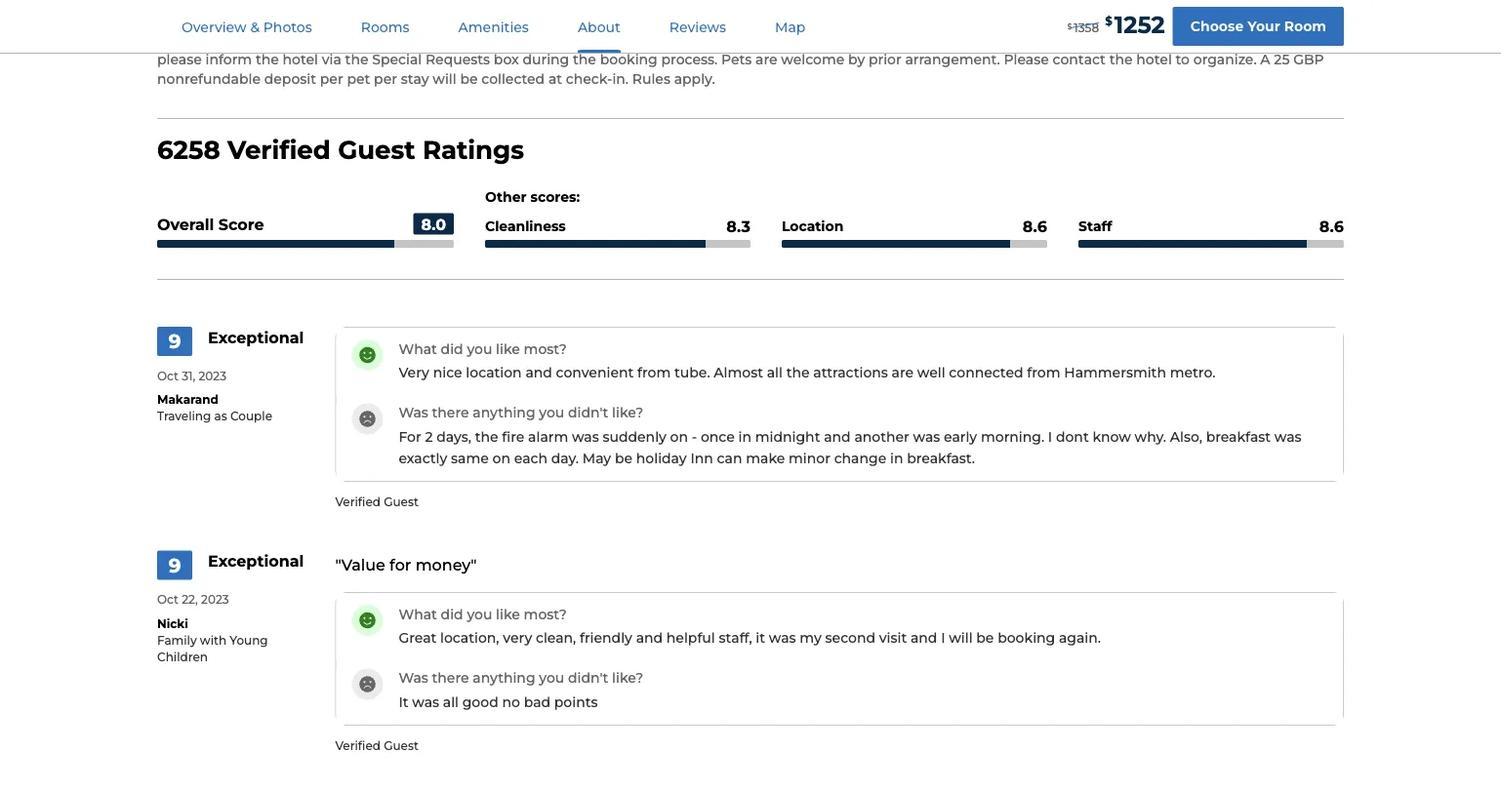 Task type: locate. For each thing, give the bounding box(es) containing it.
will inside the what did you like most? great location,  very clean, friendly and helpful staff, it was my second visit and i will be booking again.
[[949, 630, 973, 647]]

most? inside what did you like most? very nice location and convenient from tube. almost all the attractions are well connected from hammersmith metro.
[[524, 341, 567, 357]]

1 didn't from the top
[[568, 405, 609, 421]]

verified guest down exactly
[[335, 495, 419, 509]]

0 vertical spatial anything
[[473, 405, 536, 421]]

arrangement.
[[906, 51, 1001, 68]]

0 horizontal spatial will
[[433, 71, 457, 87]]

0 horizontal spatial special
[[372, 51, 422, 68]]

0 vertical spatial guests
[[157, 13, 205, 30]]

exceptional for oct 31, 2023
[[208, 328, 304, 347]]

1 horizontal spatial will
[[949, 630, 973, 647]]

children
[[157, 650, 208, 664]]

what up very
[[399, 341, 437, 357]]

did
[[441, 341, 463, 357], [441, 606, 463, 623]]

0 vertical spatial on
[[670, 429, 688, 445]]

6258
[[157, 135, 220, 165]]

there for days,
[[432, 405, 469, 421]]

the down may
[[1233, 32, 1256, 49]]

the
[[254, 32, 277, 49], [1102, 32, 1125, 49], [1233, 32, 1256, 49], [256, 51, 279, 68], [345, 51, 369, 68], [573, 51, 597, 68], [1110, 51, 1133, 68], [787, 365, 810, 381], [475, 429, 499, 445]]

1 horizontal spatial can
[[717, 450, 743, 467]]

why.
[[1135, 429, 1167, 445]]

1 vertical spatial i
[[941, 630, 946, 647]]

you up location
[[467, 341, 493, 357]]

all right "almost"
[[767, 365, 783, 381]]

2 vertical spatial be
[[977, 630, 994, 647]]

extra
[[1260, 32, 1294, 49]]

0 vertical spatial please
[[647, 13, 692, 30]]

apply. up bed,
[[1277, 13, 1318, 30]]

the right 1358
[[1102, 32, 1125, 49]]

0 vertical spatial exceptional
[[208, 328, 304, 347]]

tab list
[[157, 0, 830, 53]]

like? down friendly
[[612, 670, 644, 687]]

like inside what did you like most? very nice location and convenient from tube. almost all the attractions are well connected from hammersmith metro.
[[496, 341, 520, 357]]

was inside the what did you like most? great location,  very clean, friendly and helpful staff, it was my second visit and i will be booking again.
[[769, 630, 796, 647]]

1 horizontal spatial $
[[1106, 14, 1113, 28]]

0 vertical spatial in.
[[627, 13, 644, 30]]

2 guests from the top
[[157, 32, 205, 49]]

i right visit at the right of page
[[941, 630, 946, 647]]

requests down check
[[426, 51, 490, 68]]

0 vertical spatial will
[[433, 71, 457, 87]]

nicki family with young children
[[157, 617, 268, 664]]

you up the alarm
[[539, 405, 565, 421]]

1 vertical spatial like
[[496, 606, 520, 623]]

1 vertical spatial will
[[949, 630, 973, 647]]

1 horizontal spatial i
[[1049, 429, 1053, 445]]

like up location
[[496, 341, 520, 357]]

also,
[[1171, 429, 1203, 445]]

to
[[297, 13, 311, 30], [986, 13, 1000, 30], [1168, 32, 1182, 49], [1176, 51, 1190, 68]]

you inside what did you like most? very nice location and convenient from tube. almost all the attractions are well connected from hammersmith metro.
[[467, 341, 493, 357]]

9 up oct 31, 2023
[[169, 329, 181, 353]]

anything inside was there anything you didn't like? for 2 days, the fire alarm was suddenly on - once in midnight and another was early morning. i dont know why. also, breakfast was exactly same on each day. may be holiday inn can make minor change in breakfast.
[[473, 405, 536, 421]]

was inside was there anything you didn't like? for 2 days, the fire alarm was suddenly on - once in midnight and another was early morning. i dont know why. also, breakfast was exactly same on each day. may be holiday inn can make minor change in breakfast.
[[399, 405, 428, 421]]

nonrefundable
[[157, 71, 261, 87]]

and right location
[[526, 365, 553, 381]]

0 horizontal spatial be
[[460, 71, 478, 87]]

2 9 from the top
[[169, 554, 181, 577]]

what for what did you like most? very nice location and convenient from tube. almost all the attractions are well connected from hammersmith metro.
[[399, 341, 437, 357]]

please up guardian.
[[647, 13, 692, 30]]

guests
[[157, 13, 205, 30], [157, 32, 205, 49]]

all inside guests are required to show a photo id and credit card upon check-in. please note that all special requests are subject to availability and additional charges may apply. guests under the age of 18 can only check in with a parent or official guardian. if booking a double room with sofa bed and you require the hotel to set up the extra bed, please inform the hotel via the special requests box during the booking process. pets are welcome by prior arrangement. please contact the hotel to organize. a 25 gbp nonrefundable deposit per pet per stay will be collected at check-in. rules apply.
[[764, 13, 780, 30]]

holiday
[[637, 450, 687, 467]]

1 vertical spatial 9
[[169, 554, 181, 577]]

young
[[230, 634, 268, 648]]

"value
[[335, 556, 386, 575]]

a left double
[[777, 32, 785, 49]]

will right stay
[[433, 71, 457, 87]]

1 vertical spatial didn't
[[568, 670, 609, 687]]

1 vertical spatial be
[[615, 450, 633, 467]]

in. left rules
[[613, 71, 629, 87]]

1 exceptional from the top
[[208, 328, 304, 347]]

special up double
[[783, 13, 833, 30]]

1 horizontal spatial in
[[739, 429, 752, 445]]

didn't up points
[[568, 670, 609, 687]]

booking down that
[[716, 32, 773, 49]]

staff,
[[719, 630, 752, 647]]

you up 'location,' at the bottom of page
[[467, 606, 493, 623]]

hotel down 1252
[[1137, 51, 1173, 68]]

bed
[[957, 32, 985, 49]]

another
[[855, 429, 910, 445]]

nicki
[[157, 617, 188, 631]]

2 vertical spatial in
[[891, 450, 904, 467]]

1 horizontal spatial please
[[1004, 51, 1050, 68]]

2 oct from the top
[[157, 593, 179, 607]]

0 vertical spatial 9
[[169, 329, 181, 353]]

didn't inside was there anything you didn't like? it was all good no bad points
[[568, 670, 609, 687]]

great
[[399, 630, 437, 647]]

2 like? from the top
[[612, 670, 644, 687]]

score
[[219, 215, 264, 234]]

apply. down process.
[[674, 71, 715, 87]]

about button
[[555, 1, 644, 53]]

0 vertical spatial requests
[[837, 13, 901, 30]]

like? inside was there anything you didn't like? for 2 days, the fire alarm was suddenly on - once in midnight and another was early morning. i dont know why. also, breakfast was exactly same on each day. may be holiday inn can make minor change in breakfast.
[[612, 405, 644, 421]]

there inside was there anything you didn't like? it was all good no bad points
[[432, 670, 469, 687]]

special down "only"
[[372, 51, 422, 68]]

like?
[[612, 405, 644, 421], [612, 670, 644, 687]]

was inside was there anything you didn't like? it was all good no bad points
[[399, 670, 428, 687]]

on
[[670, 429, 688, 445], [493, 450, 511, 467]]

like for location
[[496, 341, 520, 357]]

0 vertical spatial didn't
[[568, 405, 609, 421]]

31,
[[182, 369, 196, 383]]

require
[[1048, 32, 1098, 49]]

2023 right 22,
[[201, 593, 229, 607]]

booking left 'again.'
[[998, 630, 1056, 647]]

of
[[311, 32, 324, 49]]

like inside the what did you like most? great location,  very clean, friendly and helpful staff, it was my second visit and i will be booking again.
[[496, 606, 520, 623]]

like? inside was there anything you didn't like? it was all good no bad points
[[612, 670, 644, 687]]

i left dont
[[1049, 429, 1053, 445]]

0 vertical spatial like?
[[612, 405, 644, 421]]

0 vertical spatial apply.
[[1277, 13, 1318, 30]]

anything inside was there anything you didn't like? it was all good no bad points
[[473, 670, 536, 687]]

can inside guests are required to show a photo id and credit card upon check-in. please note that all special requests are subject to availability and additional charges may apply. guests under the age of 18 can only check in with a parent or official guardian. if booking a double room with sofa bed and you require the hotel to set up the extra bed, please inform the hotel via the special requests box during the booking process. pets are welcome by prior arrangement. please contact the hotel to organize. a 25 gbp nonrefundable deposit per pet per stay will be collected at check-in. rules apply.
[[345, 32, 371, 49]]

1 from from the left
[[638, 365, 671, 381]]

apply.
[[1277, 13, 1318, 30], [674, 71, 715, 87]]

be left collected
[[460, 71, 478, 87]]

booking inside the what did you like most? great location,  very clean, friendly and helpful staff, it was my second visit and i will be booking again.
[[998, 630, 1056, 647]]

room up gbp
[[1285, 18, 1327, 35]]

anything up no
[[473, 670, 536, 687]]

pets
[[722, 51, 752, 68]]

1 vertical spatial verified guest
[[335, 739, 419, 753]]

1 like from the top
[[496, 341, 520, 357]]

1 what from the top
[[399, 341, 437, 357]]

suddenly
[[603, 429, 667, 445]]

2023 for oct 22, 2023
[[201, 593, 229, 607]]

process.
[[662, 51, 718, 68]]

official
[[584, 32, 629, 49]]

2 exceptional from the top
[[208, 552, 304, 571]]

stay
[[401, 71, 429, 87]]

6258 verified guest ratings
[[157, 135, 524, 165]]

with down the credit
[[469, 32, 500, 49]]

1 vertical spatial in
[[739, 429, 752, 445]]

special
[[783, 13, 833, 30], [372, 51, 422, 68]]

1 oct from the top
[[157, 369, 179, 383]]

requests up by
[[837, 13, 901, 30]]

most?
[[524, 341, 567, 357], [524, 606, 567, 623]]

0 vertical spatial special
[[783, 13, 833, 30]]

was there anything you didn't like? it was all good no bad points
[[399, 670, 644, 711]]

0 vertical spatial did
[[441, 341, 463, 357]]

exceptional up oct 31, 2023
[[208, 328, 304, 347]]

0 horizontal spatial on
[[493, 450, 511, 467]]

are left well
[[892, 365, 914, 381]]

0 horizontal spatial with
[[200, 634, 227, 648]]

can inside was there anything you didn't like? for 2 days, the fire alarm was suddenly on - once in midnight and another was early morning. i dont know why. also, breakfast was exactly same on each day. may be holiday inn can make minor change in breakfast.
[[717, 450, 743, 467]]

0 horizontal spatial 8.6
[[1023, 217, 1048, 236]]

1 horizontal spatial from
[[1028, 365, 1061, 381]]

0 vertical spatial what
[[399, 341, 437, 357]]

in right once
[[739, 429, 752, 445]]

0 vertical spatial most?
[[524, 341, 567, 357]]

the left 'attractions'
[[787, 365, 810, 381]]

2 did from the top
[[441, 606, 463, 623]]

guest down it
[[384, 739, 419, 753]]

in. up official
[[627, 13, 644, 30]]

didn't for points
[[568, 670, 609, 687]]

was for was there anything you didn't like? it was all good no bad points
[[399, 670, 428, 687]]

almost
[[714, 365, 764, 381]]

verified guest down it
[[335, 739, 419, 753]]

other scores:
[[485, 189, 580, 205]]

1 vertical spatial in.
[[613, 71, 629, 87]]

overview & photos
[[182, 19, 312, 35]]

on down fire
[[493, 450, 511, 467]]

did inside what did you like most? very nice location and convenient from tube. almost all the attractions are well connected from hammersmith metro.
[[441, 341, 463, 357]]

for
[[390, 556, 411, 575]]

was
[[399, 405, 428, 421], [399, 670, 428, 687]]

you inside was there anything you didn't like? for 2 days, the fire alarm was suddenly on - once in midnight and another was early morning. i dont know why. also, breakfast was exactly same on each day. may be holiday inn can make minor change in breakfast.
[[539, 405, 565, 421]]

0 horizontal spatial in
[[453, 32, 466, 49]]

be down suddenly
[[615, 450, 633, 467]]

like for very
[[496, 606, 520, 623]]

in down the credit
[[453, 32, 466, 49]]

0 horizontal spatial from
[[638, 365, 671, 381]]

what up great
[[399, 606, 437, 623]]

2 didn't from the top
[[568, 670, 609, 687]]

2 vertical spatial all
[[443, 694, 459, 711]]

2
[[425, 429, 433, 445]]

and up require
[[1080, 13, 1107, 30]]

days,
[[437, 429, 472, 445]]

1 vertical spatial all
[[767, 365, 783, 381]]

1 vertical spatial guests
[[157, 32, 205, 49]]

$ up require
[[1068, 22, 1073, 31]]

$ right 1358
[[1106, 14, 1113, 28]]

map button
[[752, 1, 829, 53]]

2 horizontal spatial be
[[977, 630, 994, 647]]

what inside what did you like most? very nice location and convenient from tube. almost all the attractions are well connected from hammersmith metro.
[[399, 341, 437, 357]]

1 per from the left
[[320, 71, 343, 87]]

1 vertical spatial was
[[399, 670, 428, 687]]

can down once
[[717, 450, 743, 467]]

1 8.6 from the left
[[1023, 217, 1048, 236]]

the left fire
[[475, 429, 499, 445]]

1 vertical spatial special
[[372, 51, 422, 68]]

are inside what did you like most? very nice location and convenient from tube. almost all the attractions are well connected from hammersmith metro.
[[892, 365, 914, 381]]

did inside the what did you like most? great location,  very clean, friendly and helpful staff, it was my second visit and i will be booking again.
[[441, 606, 463, 623]]

i inside was there anything you didn't like? for 2 days, the fire alarm was suddenly on - once in midnight and another was early morning. i dont know why. also, breakfast was exactly same on each day. may be holiday inn can make minor change in breakfast.
[[1049, 429, 1053, 445]]

0 vertical spatial check-
[[581, 13, 627, 30]]

oct 31, 2023
[[157, 369, 227, 383]]

there up days, on the left bottom
[[432, 405, 469, 421]]

subject
[[931, 13, 982, 30]]

like? up suddenly
[[612, 405, 644, 421]]

1 anything from the top
[[473, 405, 536, 421]]

a
[[1261, 51, 1271, 68]]

0 horizontal spatial i
[[941, 630, 946, 647]]

alarm
[[528, 429, 569, 445]]

room
[[1285, 18, 1327, 35], [843, 32, 885, 49]]

0 vertical spatial i
[[1049, 429, 1053, 445]]

with up prior
[[889, 32, 920, 49]]

bed,
[[1298, 32, 1328, 49]]

upon
[[541, 13, 577, 30]]

oct left 22,
[[157, 593, 179, 607]]

at
[[549, 71, 563, 87]]

was up "for"
[[399, 405, 428, 421]]

to up the age
[[297, 13, 311, 30]]

family
[[157, 634, 197, 648]]

0 vertical spatial guest
[[338, 135, 416, 165]]

are
[[208, 13, 230, 30], [905, 13, 927, 30], [756, 51, 778, 68], [892, 365, 914, 381]]

1 horizontal spatial apply.
[[1277, 13, 1318, 30]]

overall
[[157, 215, 214, 234]]

1 horizontal spatial be
[[615, 450, 633, 467]]

8.6
[[1023, 217, 1048, 236], [1320, 217, 1345, 236]]

didn't inside was there anything you didn't like? for 2 days, the fire alarm was suddenly on - once in midnight and another was early morning. i dont know why. also, breakfast was exactly same on each day. may be holiday inn can make minor change in breakfast.
[[568, 405, 609, 421]]

from left tube. at left
[[638, 365, 671, 381]]

did up nice
[[441, 341, 463, 357]]

1 vertical spatial what
[[399, 606, 437, 623]]

didn't down convenient
[[568, 405, 609, 421]]

0 vertical spatial verified guest
[[335, 495, 419, 509]]

1 vertical spatial 2023
[[201, 593, 229, 607]]

note
[[696, 13, 728, 30]]

2 was from the top
[[399, 670, 428, 687]]

you inside guests are required to show a photo id and credit card upon check-in. please note that all special requests are subject to availability and additional charges may apply. guests under the age of 18 can only check in with a parent or official guardian. if booking a double room with sofa bed and you require the hotel to set up the extra bed, please inform the hotel via the special requests box during the booking process. pets are welcome by prior arrangement. please contact the hotel to organize. a 25 gbp nonrefundable deposit per pet per stay will be collected at check-in. rules apply.
[[1019, 32, 1045, 49]]

second
[[826, 630, 876, 647]]

1 vertical spatial oct
[[157, 593, 179, 607]]

room up by
[[843, 32, 885, 49]]

most? inside the what did you like most? great location,  very clean, friendly and helpful staff, it was my second visit and i will be booking again.
[[524, 606, 567, 623]]

know
[[1093, 429, 1132, 445]]

0 vertical spatial was
[[399, 405, 428, 421]]

1 most? from the top
[[524, 341, 567, 357]]

did up 'location,' at the bottom of page
[[441, 606, 463, 623]]

2 horizontal spatial booking
[[998, 630, 1056, 647]]

was up it
[[399, 670, 428, 687]]

and inside was there anything you didn't like? for 2 days, the fire alarm was suddenly on - once in midnight and another was early morning. i dont know why. also, breakfast was exactly same on each day. may be holiday inn can make minor change in breakfast.
[[824, 429, 851, 445]]

most? up clean, on the bottom left of the page
[[524, 606, 567, 623]]

$
[[1106, 14, 1113, 28], [1068, 22, 1073, 31]]

1 did from the top
[[441, 341, 463, 357]]

there inside was there anything you didn't like? for 2 days, the fire alarm was suddenly on - once in midnight and another was early morning. i dont know why. also, breakfast was exactly same on each day. may be holiday inn can make minor change in breakfast.
[[432, 405, 469, 421]]

a up box
[[504, 32, 512, 49]]

1 vertical spatial did
[[441, 606, 463, 623]]

1 vertical spatial requests
[[426, 51, 490, 68]]

most? up convenient
[[524, 341, 567, 357]]

double
[[789, 32, 839, 49]]

0 horizontal spatial booking
[[600, 51, 658, 68]]

helpful
[[667, 630, 716, 647]]

for
[[399, 429, 422, 445]]

2 horizontal spatial in
[[891, 450, 904, 467]]

anything up fire
[[473, 405, 536, 421]]

and right visit at the right of page
[[911, 630, 938, 647]]

2 like from the top
[[496, 606, 520, 623]]

0 vertical spatial in
[[453, 32, 466, 49]]

guest
[[338, 135, 416, 165], [384, 495, 419, 509], [384, 739, 419, 753]]

1 was from the top
[[399, 405, 428, 421]]

can right 18
[[345, 32, 371, 49]]

1 there from the top
[[432, 405, 469, 421]]

check- right at
[[566, 71, 613, 87]]

be inside guests are required to show a photo id and credit card upon check-in. please note that all special requests are subject to availability and additional charges may apply. guests under the age of 18 can only check in with a parent or official guardian. if booking a double room with sofa bed and you require the hotel to set up the extra bed, please inform the hotel via the special requests box during the booking process. pets are welcome by prior arrangement. please contact the hotel to organize. a 25 gbp nonrefundable deposit per pet per stay will be collected at check-in. rules apply.
[[460, 71, 478, 87]]

check-
[[581, 13, 627, 30], [566, 71, 613, 87]]

please down availability on the right top of the page
[[1004, 51, 1050, 68]]

1 9 from the top
[[169, 329, 181, 353]]

what inside the what did you like most? great location,  very clean, friendly and helpful staff, it was my second visit and i will be booking again.
[[399, 606, 437, 623]]

clean,
[[536, 630, 576, 647]]

and up change
[[824, 429, 851, 445]]

the down required
[[254, 32, 277, 49]]

1 vertical spatial check-
[[566, 71, 613, 87]]

are up sofa on the top right
[[905, 13, 927, 30]]

a right "show"
[[355, 13, 364, 30]]

1 horizontal spatial a
[[504, 32, 512, 49]]

2 most? from the top
[[524, 606, 567, 623]]

0 horizontal spatial can
[[345, 32, 371, 49]]

the inside was there anything you didn't like? for 2 days, the fire alarm was suddenly on - once in midnight and another was early morning. i dont know why. also, breakfast was exactly same on each day. may be holiday inn can make minor change in breakfast.
[[475, 429, 499, 445]]

amenities button
[[435, 1, 553, 53]]

2 there from the top
[[432, 670, 469, 687]]

be right visit at the right of page
[[977, 630, 994, 647]]

9 up 'oct 22, 2023'
[[169, 554, 181, 577]]

1 vertical spatial exceptional
[[208, 552, 304, 571]]

2 anything from the top
[[473, 670, 536, 687]]

2 vertical spatial booking
[[998, 630, 1056, 647]]

0 vertical spatial booking
[[716, 32, 773, 49]]

contact
[[1053, 51, 1106, 68]]

check- up official
[[581, 13, 627, 30]]

1 vertical spatial like?
[[612, 670, 644, 687]]

1 vertical spatial there
[[432, 670, 469, 687]]

1 horizontal spatial room
[[1285, 18, 1327, 35]]

0 horizontal spatial $
[[1068, 22, 1073, 31]]

you down availability on the right top of the page
[[1019, 32, 1045, 49]]

0 horizontal spatial room
[[843, 32, 885, 49]]

like? for convenient
[[612, 405, 644, 421]]

no
[[502, 694, 520, 711]]

0 vertical spatial there
[[432, 405, 469, 421]]

are up under
[[208, 13, 230, 30]]

room inside button
[[1285, 18, 1327, 35]]

2 verified guest from the top
[[335, 739, 419, 753]]

and inside what did you like most? very nice location and convenient from tube. almost all the attractions are well connected from hammersmith metro.
[[526, 365, 553, 381]]

photos
[[263, 19, 312, 35]]

0 vertical spatial oct
[[157, 369, 179, 383]]

0 vertical spatial all
[[764, 13, 780, 30]]

per down via
[[320, 71, 343, 87]]

2 horizontal spatial a
[[777, 32, 785, 49]]

1 horizontal spatial requests
[[837, 13, 901, 30]]

there up good at the left of the page
[[432, 670, 469, 687]]

there for all
[[432, 670, 469, 687]]

8.6 for location
[[1023, 217, 1048, 236]]

like up very
[[496, 606, 520, 623]]

there
[[432, 405, 469, 421], [432, 670, 469, 687]]

can
[[345, 32, 371, 49], [717, 450, 743, 467]]

didn't for was
[[568, 405, 609, 421]]

2 what from the top
[[399, 606, 437, 623]]

per right pet
[[374, 71, 397, 87]]

to left set
[[1168, 32, 1182, 49]]

will right visit at the right of page
[[949, 630, 973, 647]]

1 vertical spatial anything
[[473, 670, 536, 687]]

guest down pet
[[338, 135, 416, 165]]

amenities
[[458, 19, 529, 35]]

day.
[[551, 450, 579, 467]]

in down another
[[891, 450, 904, 467]]

what did you like most? very nice location and convenient from tube. almost all the attractions are well connected from hammersmith metro.
[[399, 341, 1216, 381]]

it
[[756, 630, 766, 647]]

i
[[1049, 429, 1053, 445], [941, 630, 946, 647]]

all left good at the left of the page
[[443, 694, 459, 711]]

exceptional up 'oct 22, 2023'
[[208, 552, 304, 571]]

inn
[[691, 450, 714, 467]]

1 like? from the top
[[612, 405, 644, 421]]

nice
[[433, 365, 462, 381]]

2 8.6 from the left
[[1320, 217, 1345, 236]]

a
[[355, 13, 364, 30], [504, 32, 512, 49], [777, 32, 785, 49]]

0 vertical spatial be
[[460, 71, 478, 87]]

set
[[1186, 32, 1207, 49]]

anything
[[473, 405, 536, 421], [473, 670, 536, 687]]

booking down official
[[600, 51, 658, 68]]

parent
[[516, 32, 562, 49]]

show
[[315, 13, 352, 30]]

i inside the what did you like most? great location,  very clean, friendly and helpful staff, it was my second visit and i will be booking again.
[[941, 630, 946, 647]]

2023 for oct 31, 2023
[[199, 369, 227, 383]]

be
[[460, 71, 478, 87], [615, 450, 633, 467], [977, 630, 994, 647]]

1 horizontal spatial 8.6
[[1320, 217, 1345, 236]]

was inside was there anything you didn't like? it was all good no bad points
[[412, 694, 439, 711]]

most? for clean,
[[524, 606, 567, 623]]

1 horizontal spatial per
[[374, 71, 397, 87]]

on left the -
[[670, 429, 688, 445]]



Task type: vqa. For each thing, say whether or not it's contained in the screenshot.
second didn't from the bottom of the page
yes



Task type: describe. For each thing, give the bounding box(es) containing it.
be inside was there anything you didn't like? for 2 days, the fire alarm was suddenly on - once in midnight and another was early morning. i dont know why. also, breakfast was exactly same on each day. may be holiday inn can make minor change in breakfast.
[[615, 450, 633, 467]]

that
[[732, 13, 760, 30]]

the down or
[[573, 51, 597, 68]]

reviews
[[670, 19, 727, 35]]

to right subject
[[986, 13, 1000, 30]]

organize.
[[1194, 51, 1257, 68]]

25
[[1275, 51, 1290, 68]]

up
[[1211, 32, 1229, 49]]

each
[[514, 450, 548, 467]]

2 vertical spatial verified
[[335, 739, 381, 753]]

choose your room button
[[1173, 7, 1345, 46]]

anything for no
[[473, 670, 536, 687]]

the inside what did you like most? very nice location and convenient from tube. almost all the attractions are well connected from hammersmith metro.
[[787, 365, 810, 381]]

other
[[485, 189, 527, 205]]

makarand
[[157, 393, 219, 407]]

most? for and
[[524, 341, 567, 357]]

location,
[[440, 630, 500, 647]]

anything for fire
[[473, 405, 536, 421]]

guardian.
[[633, 32, 699, 49]]

to down set
[[1176, 51, 1190, 68]]

you inside was there anything you didn't like? it was all good no bad points
[[539, 670, 565, 687]]

oct for oct 22, 2023
[[157, 593, 179, 607]]

may
[[583, 450, 611, 467]]

rooms button
[[338, 1, 433, 53]]

overview & photos button
[[158, 1, 336, 53]]

photo
[[367, 13, 409, 30]]

guests are required to show a photo id and credit card upon check-in. please note that all special requests are subject to availability and additional charges may apply. guests under the age of 18 can only check in with a parent or official guardian. if booking a double room with sofa bed and you require the hotel to set up the extra bed, please inform the hotel via the special requests box during the booking process. pets are welcome by prior arrangement. please contact the hotel to organize. a 25 gbp nonrefundable deposit per pet per stay will be collected at check-in. rules apply.
[[157, 13, 1328, 87]]

metro.
[[1171, 365, 1216, 381]]

1 horizontal spatial on
[[670, 429, 688, 445]]

1 vertical spatial guest
[[384, 495, 419, 509]]

with inside 'nicki family with young children'
[[200, 634, 227, 648]]

exceptional for oct 22, 2023
[[208, 552, 304, 571]]

are right pets at top
[[756, 51, 778, 68]]

prior
[[869, 51, 902, 68]]

midnight
[[756, 429, 821, 445]]

well
[[918, 365, 946, 381]]

1 horizontal spatial special
[[783, 13, 833, 30]]

points
[[554, 694, 598, 711]]

1 verified guest from the top
[[335, 495, 419, 509]]

8.3
[[727, 217, 751, 236]]

credit
[[462, 13, 502, 30]]

what for what did you like most? great location,  very clean, friendly and helpful staff, it was my second visit and i will be booking again.
[[399, 606, 437, 623]]

the up deposit
[[256, 51, 279, 68]]

ratings
[[423, 135, 524, 165]]

1 guests from the top
[[157, 13, 205, 30]]

morning.
[[981, 429, 1045, 445]]

2 horizontal spatial with
[[889, 32, 920, 49]]

reviews button
[[646, 1, 750, 53]]

and left helpful
[[636, 630, 663, 647]]

cleanliness
[[485, 218, 566, 235]]

box
[[494, 51, 519, 68]]

0 horizontal spatial requests
[[426, 51, 490, 68]]

in inside guests are required to show a photo id and credit card upon check-in. please note that all special requests are subject to availability and additional charges may apply. guests under the age of 18 can only check in with a parent or official guardian. if booking a double room with sofa bed and you require the hotel to set up the extra bed, please inform the hotel via the special requests box during the booking process. pets are welcome by prior arrangement. please contact the hotel to organize. a 25 gbp nonrefundable deposit per pet per stay will be collected at check-in. rules apply.
[[453, 32, 466, 49]]

visit
[[880, 630, 907, 647]]

map
[[775, 19, 806, 35]]

like? for friendly
[[612, 670, 644, 687]]

did for location,
[[441, 606, 463, 623]]

all inside what did you like most? very nice location and convenient from tube. almost all the attractions are well connected from hammersmith metro.
[[767, 365, 783, 381]]

age
[[281, 32, 307, 49]]

will inside guests are required to show a photo id and credit card upon check-in. please note that all special requests are subject to availability and additional charges may apply. guests under the age of 18 can only check in with a parent or official guardian. if booking a double room with sofa bed and you require the hotel to set up the extra bed, please inform the hotel via the special requests box during the booking process. pets are welcome by prior arrangement. please contact the hotel to organize. a 25 gbp nonrefundable deposit per pet per stay will be collected at check-in. rules apply.
[[433, 71, 457, 87]]

0 vertical spatial verified
[[227, 135, 331, 165]]

2 vertical spatial guest
[[384, 739, 419, 753]]

again.
[[1059, 630, 1101, 647]]

my
[[800, 630, 822, 647]]

9 for 22,
[[169, 554, 181, 577]]

staff
[[1079, 218, 1113, 235]]

9 for 31,
[[169, 329, 181, 353]]

the down $ 1358 $ 1252
[[1110, 51, 1133, 68]]

make
[[746, 450, 785, 467]]

exactly
[[399, 450, 448, 467]]

during
[[523, 51, 570, 68]]

same
[[451, 450, 489, 467]]

traveling
[[157, 410, 211, 424]]

what did you like most? great location,  very clean, friendly and helpful staff, it was my second visit and i will be booking again.
[[399, 606, 1101, 647]]

choose
[[1191, 18, 1244, 35]]

makarand traveling as couple
[[157, 393, 272, 424]]

location
[[466, 365, 522, 381]]

1 horizontal spatial with
[[469, 32, 500, 49]]

8.0
[[421, 215, 446, 234]]

8.6 for staff
[[1320, 217, 1345, 236]]

22,
[[182, 593, 198, 607]]

id
[[412, 13, 428, 30]]

pet
[[347, 71, 370, 87]]

required
[[234, 13, 293, 30]]

as
[[214, 410, 227, 424]]

welcome
[[781, 51, 845, 68]]

0 horizontal spatial please
[[647, 13, 692, 30]]

you inside the what did you like most? great location,  very clean, friendly and helpful staff, it was my second visit and i will be booking again.
[[467, 606, 493, 623]]

was there anything you didn't like? for 2 days, the fire alarm was suddenly on - once in midnight and another was early morning. i dont know why. also, breakfast was exactly same on each day. may be holiday inn can make minor change in breakfast.
[[399, 405, 1302, 467]]

rules
[[633, 71, 671, 87]]

tab list containing overview & photos
[[157, 0, 830, 53]]

1 vertical spatial please
[[1004, 51, 1050, 68]]

charges
[[1185, 13, 1240, 30]]

oct for oct 31, 2023
[[157, 369, 179, 383]]

check
[[407, 32, 449, 49]]

early
[[944, 429, 978, 445]]

was for was there anything you didn't like? for 2 days, the fire alarm was suddenly on - once in midnight and another was early morning. i dont know why. also, breakfast was exactly same on each day. may be holiday inn can make minor change in breakfast.
[[399, 405, 428, 421]]

2 from from the left
[[1028, 365, 1061, 381]]

hotel down additional
[[1129, 32, 1165, 49]]

all inside was there anything you didn't like? it was all good no bad points
[[443, 694, 459, 711]]

room inside guests are required to show a photo id and credit card upon check-in. please note that all special requests are subject to availability and additional charges may apply. guests under the age of 18 can only check in with a parent or official guardian. if booking a double room with sofa bed and you require the hotel to set up the extra bed, please inform the hotel via the special requests box during the booking process. pets are welcome by prior arrangement. please contact the hotel to organize. a 25 gbp nonrefundable deposit per pet per stay will be collected at check-in. rules apply.
[[843, 32, 885, 49]]

and right bed
[[989, 32, 1016, 49]]

dont
[[1056, 429, 1089, 445]]

1 vertical spatial on
[[493, 450, 511, 467]]

rooms
[[361, 19, 410, 35]]

the up pet
[[345, 51, 369, 68]]

2 per from the left
[[374, 71, 397, 87]]

convenient
[[556, 365, 634, 381]]

did for nice
[[441, 341, 463, 357]]

0 horizontal spatial a
[[355, 13, 364, 30]]

1 vertical spatial apply.
[[674, 71, 715, 87]]

hotel down the age
[[283, 51, 318, 68]]

availability
[[1003, 13, 1077, 30]]

1 vertical spatial verified
[[335, 495, 381, 509]]

sofa
[[923, 32, 953, 49]]

friendly
[[580, 630, 633, 647]]

and right id
[[432, 13, 458, 30]]

1252
[[1115, 11, 1166, 39]]

about
[[578, 19, 621, 35]]

couple
[[230, 410, 272, 424]]

overview
[[182, 19, 247, 35]]

bad
[[524, 694, 551, 711]]

if
[[703, 32, 712, 49]]

may
[[1244, 13, 1274, 30]]

be inside the what did you like most? great location,  very clean, friendly and helpful staff, it was my second visit and i will be booking again.
[[977, 630, 994, 647]]

deposit
[[264, 71, 316, 87]]

once
[[701, 429, 735, 445]]

very
[[399, 365, 430, 381]]

oct 22, 2023
[[157, 593, 229, 607]]



